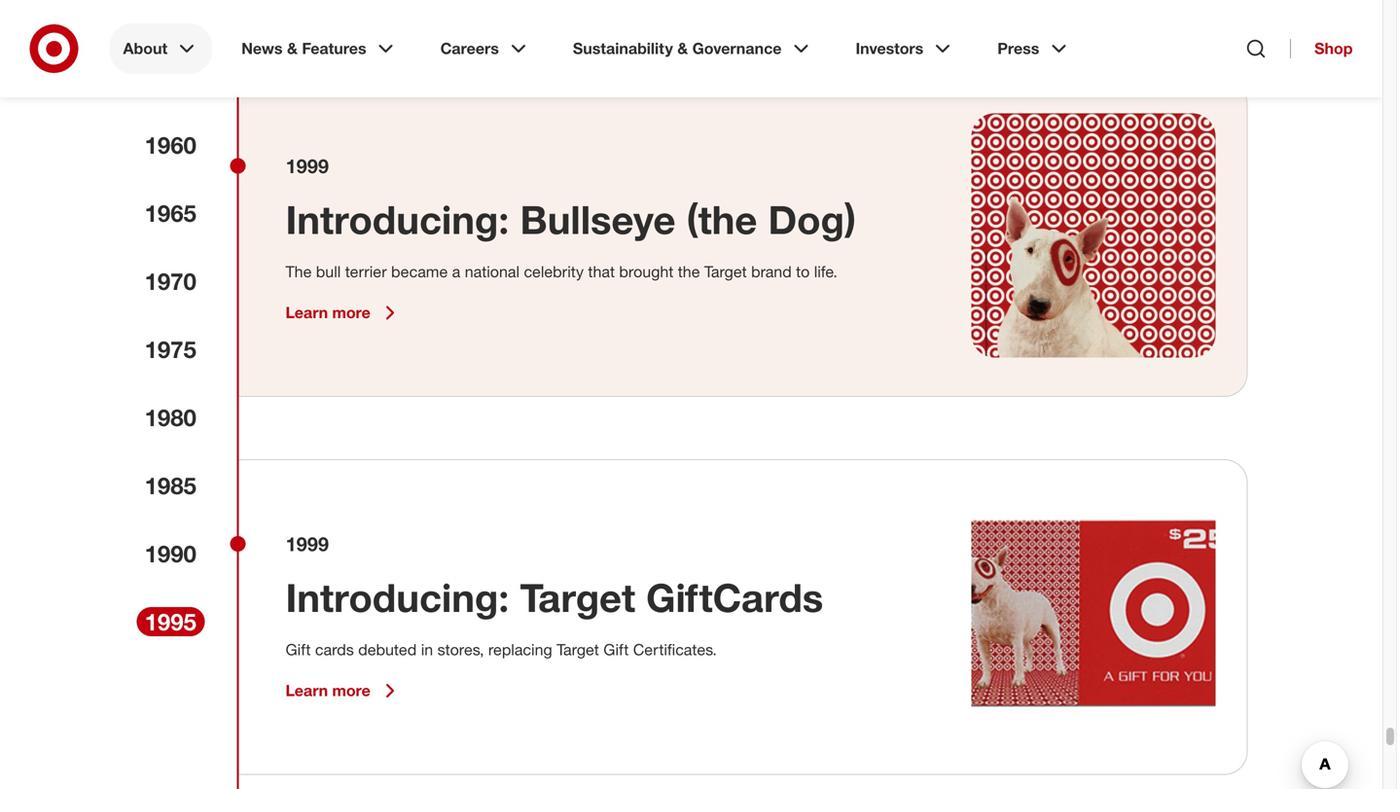 Task type: locate. For each thing, give the bounding box(es) containing it.
learn down the
[[286, 303, 328, 322]]

1970
[[144, 267, 196, 295]]

1 vertical spatial learn more
[[286, 681, 371, 700]]

1 vertical spatial learn more button
[[286, 679, 402, 703]]

more down "terrier"
[[332, 303, 371, 322]]

press
[[998, 39, 1040, 58]]

2 learn from the top
[[286, 681, 328, 700]]

& for governance
[[677, 39, 688, 58]]

brand
[[751, 262, 792, 281]]

introducing: up debuted
[[286, 574, 509, 622]]

target down introducing: target giftcards
[[557, 640, 599, 659]]

more down cards
[[332, 681, 371, 700]]

1 horizontal spatial &
[[677, 39, 688, 58]]

a dog standing next to a sign image
[[972, 491, 1216, 736]]

learn down cards
[[286, 681, 328, 700]]

2 vertical spatial target
[[557, 640, 599, 659]]

careers link
[[427, 23, 544, 74]]

learn more button down bull at the left top
[[286, 301, 402, 325]]

0 horizontal spatial gift
[[286, 640, 311, 659]]

news & features link
[[228, 23, 411, 74]]

learn more down bull at the left top
[[286, 303, 371, 322]]

1 vertical spatial introducing:
[[286, 574, 509, 622]]

1999 for introducing: bullseye (the dog)
[[286, 154, 329, 178]]

learn for introducing: target giftcards
[[286, 681, 328, 700]]

stores,
[[437, 640, 484, 659]]

1 more from the top
[[332, 303, 371, 322]]

sustainability & governance link
[[559, 23, 827, 74]]

about link
[[109, 23, 212, 74]]

1995
[[144, 608, 196, 636]]

1975 link
[[137, 335, 205, 364]]

introducing: up became
[[286, 196, 509, 243]]

introducing: inside button
[[286, 574, 509, 622]]

learn more
[[286, 303, 371, 322], [286, 681, 371, 700]]

press link
[[984, 23, 1084, 74]]

2 & from the left
[[677, 39, 688, 58]]

1 vertical spatial target
[[520, 574, 635, 622]]

more
[[332, 303, 371, 322], [332, 681, 371, 700]]

&
[[287, 39, 298, 58], [677, 39, 688, 58]]

1985
[[144, 471, 196, 500]]

a
[[452, 262, 461, 281]]

2 learn more button from the top
[[286, 679, 402, 703]]

2 1999 from the top
[[286, 532, 329, 556]]

brought
[[619, 262, 674, 281]]

1 learn from the top
[[286, 303, 328, 322]]

gift left certificates.
[[604, 640, 629, 659]]

1980 link
[[137, 403, 205, 432]]

1999
[[286, 154, 329, 178], [286, 532, 329, 556]]

2 learn more from the top
[[286, 681, 371, 700]]

0 vertical spatial 1999
[[286, 154, 329, 178]]

1 & from the left
[[287, 39, 298, 58]]

gift left cards
[[286, 640, 311, 659]]

1 vertical spatial learn
[[286, 681, 328, 700]]

1 1999 from the top
[[286, 154, 329, 178]]

1 horizontal spatial gift
[[604, 640, 629, 659]]

introducing: inside button
[[286, 196, 509, 243]]

0 vertical spatial learn more button
[[286, 301, 402, 325]]

1 learn more from the top
[[286, 303, 371, 322]]

target up replacing
[[520, 574, 635, 622]]

careers
[[440, 39, 499, 58]]

0 vertical spatial target
[[704, 262, 747, 281]]

1999 for introducing: target giftcards
[[286, 532, 329, 556]]

2 more from the top
[[332, 681, 371, 700]]

2 gift from the left
[[604, 640, 629, 659]]

introducing:
[[286, 196, 509, 243], [286, 574, 509, 622]]

target right the
[[704, 262, 747, 281]]

gift
[[286, 640, 311, 659], [604, 640, 629, 659]]

target
[[704, 262, 747, 281], [520, 574, 635, 622], [557, 640, 599, 659]]

learn more button down cards
[[286, 679, 402, 703]]

introducing: bullseye (the dog)
[[286, 196, 856, 243]]

0 vertical spatial more
[[332, 303, 371, 322]]

2 introducing: from the top
[[286, 574, 509, 622]]

learn more down cards
[[286, 681, 371, 700]]

0 vertical spatial learn
[[286, 303, 328, 322]]

0 vertical spatial introducing:
[[286, 196, 509, 243]]

1 learn more button from the top
[[286, 301, 402, 325]]

& right news
[[287, 39, 298, 58]]

1965
[[144, 199, 196, 227]]

1 vertical spatial more
[[332, 681, 371, 700]]

& left governance
[[677, 39, 688, 58]]

learn more button
[[286, 301, 402, 325], [286, 679, 402, 703]]

1 vertical spatial 1999
[[286, 532, 329, 556]]

learn
[[286, 303, 328, 322], [286, 681, 328, 700]]

0 horizontal spatial &
[[287, 39, 298, 58]]

shop link
[[1290, 39, 1353, 58]]

0 vertical spatial learn more
[[286, 303, 371, 322]]

1990 link
[[137, 539, 205, 568]]

1 introducing: from the top
[[286, 196, 509, 243]]

to
[[796, 262, 810, 281]]



Task type: describe. For each thing, give the bounding box(es) containing it.
& for features
[[287, 39, 298, 58]]

introducing: target giftcards
[[286, 574, 823, 622]]

1960
[[144, 131, 196, 159]]

introducing: for introducing: bullseye (the dog)
[[286, 196, 509, 243]]

1980
[[144, 403, 196, 432]]

1995 link
[[137, 607, 205, 636]]

became
[[391, 262, 448, 281]]

in
[[421, 640, 433, 659]]

introducing: for introducing: target giftcards
[[286, 574, 509, 622]]

1965 link
[[137, 198, 205, 228]]

dog)
[[768, 196, 856, 243]]

bullseye
[[520, 196, 676, 243]]

1985 link
[[137, 471, 205, 500]]

introducing: target giftcards button
[[286, 573, 823, 622]]

celebrity
[[524, 262, 584, 281]]

the
[[678, 262, 700, 281]]

bull
[[316, 262, 341, 281]]

1990
[[144, 540, 196, 568]]

learn more for introducing: target giftcards
[[286, 681, 371, 700]]

learn more button for introducing: target giftcards
[[286, 679, 402, 703]]

news
[[241, 39, 283, 58]]

learn for introducing: bullseye (the dog)
[[286, 303, 328, 322]]

investors link
[[842, 23, 968, 74]]

1 gift from the left
[[286, 640, 311, 659]]

investors
[[856, 39, 924, 58]]

about
[[123, 39, 167, 58]]

news & features
[[241, 39, 366, 58]]

1970 link
[[137, 267, 205, 296]]

certificates.
[[633, 640, 717, 659]]

life.
[[814, 262, 838, 281]]

the bull terrier became a national celebrity that brought the target brand to life.
[[286, 262, 838, 281]]

more for introducing: bullseye (the dog)
[[332, 303, 371, 322]]

more for introducing: target giftcards
[[332, 681, 371, 700]]

giftcards
[[646, 574, 823, 622]]

that
[[588, 262, 615, 281]]

cards
[[315, 640, 354, 659]]

gift cards debuted in stores, replacing target gift certificates.
[[286, 640, 721, 659]]

sustainability & governance
[[573, 39, 782, 58]]

the
[[286, 262, 312, 281]]

governance
[[692, 39, 782, 58]]

(the
[[687, 196, 757, 243]]

terrier
[[345, 262, 387, 281]]

target inside introducing: target giftcards button
[[520, 574, 635, 622]]

learn more for introducing: bullseye (the dog)
[[286, 303, 371, 322]]

debuted
[[358, 640, 417, 659]]

sustainability
[[573, 39, 673, 58]]

replacing
[[488, 640, 552, 659]]

national
[[465, 262, 520, 281]]

features
[[302, 39, 366, 58]]

learn more button for introducing: bullseye (the dog)
[[286, 301, 402, 325]]

1960 link
[[137, 130, 205, 160]]

shop
[[1315, 39, 1353, 58]]

1975
[[144, 335, 196, 363]]

introducing: bullseye (the dog) button
[[286, 195, 856, 244]]



Task type: vqa. For each thing, say whether or not it's contained in the screenshot.
first 2014 from the bottom
no



